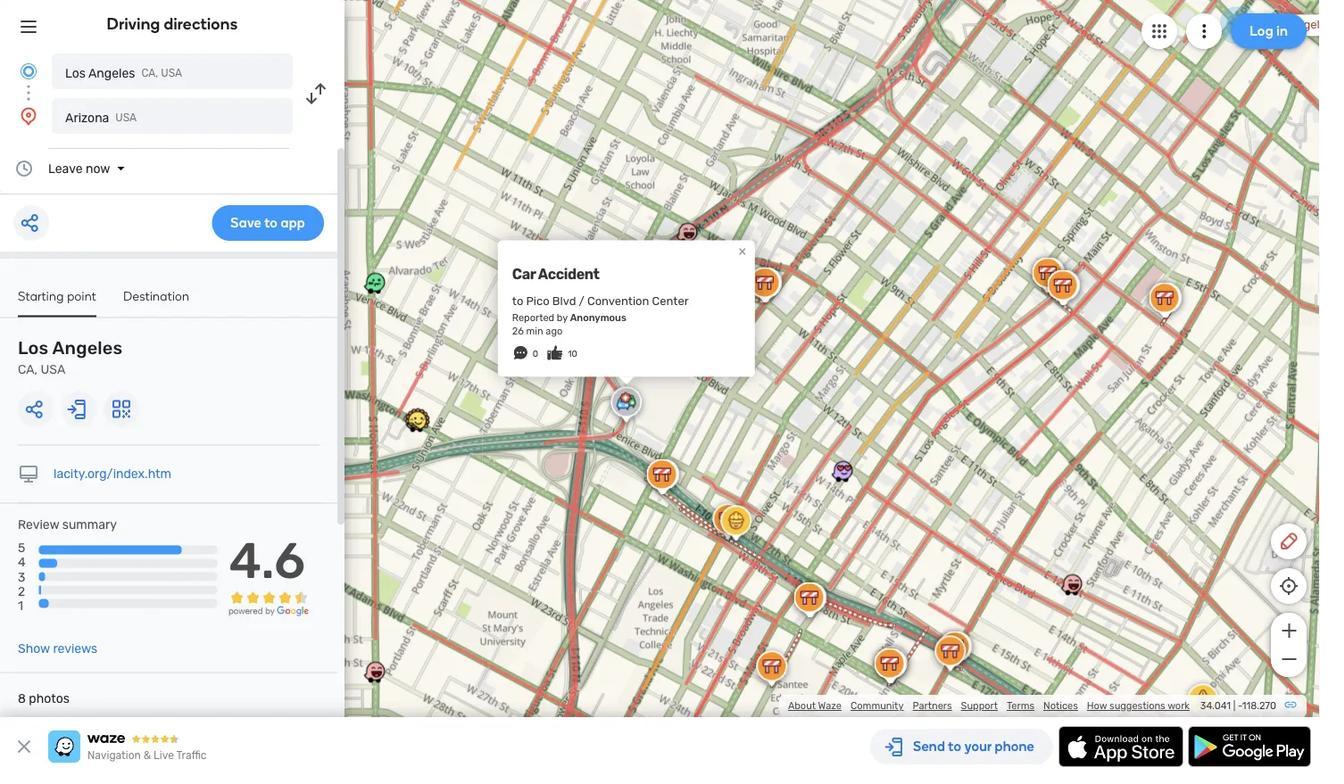 Task type: locate. For each thing, give the bounding box(es) containing it.
0 vertical spatial usa
[[161, 67, 182, 79]]

leave
[[48, 161, 83, 176]]

ca, down starting point button
[[18, 363, 38, 377]]

118.270
[[1243, 701, 1277, 713]]

by
[[557, 312, 568, 324]]

2 horizontal spatial los
[[1268, 18, 1287, 32]]

to
[[512, 295, 524, 309]]

terms link
[[1007, 701, 1035, 713]]

4.6
[[229, 531, 306, 591]]

0 horizontal spatial los
[[18, 338, 49, 359]]

review summary
[[18, 518, 117, 533]]

suggestions
[[1110, 701, 1166, 713]]

starting
[[18, 288, 64, 304]]

5
[[18, 541, 25, 556]]

summary
[[62, 518, 117, 533]]

usa
[[161, 67, 182, 79], [116, 112, 137, 124], [41, 363, 65, 377]]

angele
[[1290, 18, 1321, 32]]

los angeles ca, usa down starting point button
[[18, 338, 123, 377]]

-
[[1239, 701, 1243, 713]]

driving directions
[[107, 14, 238, 33]]

usa right 'arizona'
[[116, 112, 137, 124]]

community
[[851, 701, 904, 713]]

about waze link
[[789, 701, 842, 713]]

car accident
[[512, 266, 600, 283]]

1
[[18, 599, 23, 614]]

0 vertical spatial los angeles ca, usa
[[65, 66, 182, 80]]

car
[[512, 266, 536, 283]]

review
[[18, 518, 59, 533]]

34.041 | -118.270
[[1201, 701, 1277, 713]]

support
[[962, 701, 998, 713]]

1 vertical spatial los
[[65, 66, 86, 80]]

community link
[[851, 701, 904, 713]]

pencil image
[[1279, 531, 1300, 553]]

los
[[1268, 18, 1287, 32], [65, 66, 86, 80], [18, 338, 49, 359]]

angeles inside los angeles ca, usa
[[52, 338, 123, 359]]

1 horizontal spatial usa
[[116, 112, 137, 124]]

1 vertical spatial usa
[[116, 112, 137, 124]]

angeles
[[88, 66, 135, 80], [52, 338, 123, 359]]

0 vertical spatial angeles
[[88, 66, 135, 80]]

5 4 3 2 1
[[18, 541, 26, 614]]

usa down driving directions
[[161, 67, 182, 79]]

min
[[527, 325, 544, 337]]

zoom in image
[[1278, 621, 1301, 642]]

1 vertical spatial angeles
[[52, 338, 123, 359]]

ca, down driving
[[141, 67, 158, 79]]

1 vertical spatial ca,
[[18, 363, 38, 377]]

8 photos
[[18, 692, 69, 707]]

34.041
[[1201, 701, 1232, 713]]

los angeles ca, usa down driving
[[65, 66, 182, 80]]

clock image
[[13, 158, 35, 180]]

0 horizontal spatial usa
[[41, 363, 65, 377]]

los inside los angeles ca, usa
[[18, 338, 49, 359]]

los down starting point button
[[18, 338, 49, 359]]

show reviews
[[18, 642, 97, 657]]

los left "angele"
[[1268, 18, 1287, 32]]

2 horizontal spatial usa
[[161, 67, 182, 79]]

point
[[67, 288, 96, 304]]

ca,
[[141, 67, 158, 79], [18, 363, 38, 377]]

0
[[533, 349, 539, 360]]

terms
[[1007, 701, 1035, 713]]

partners link
[[913, 701, 953, 713]]

navigation & live traffic
[[88, 750, 207, 763]]

location image
[[18, 105, 39, 127]]

10
[[568, 349, 578, 360]]

los up 'arizona'
[[65, 66, 86, 80]]

2 vertical spatial los
[[18, 338, 49, 359]]

link image
[[1284, 698, 1299, 713]]

0 vertical spatial ca,
[[141, 67, 158, 79]]

convention
[[588, 295, 650, 309]]

angeles up arizona usa at the left top of page
[[88, 66, 135, 80]]

&
[[144, 750, 151, 763]]

usa down starting point button
[[41, 363, 65, 377]]

angeles down point
[[52, 338, 123, 359]]

1 horizontal spatial ca,
[[141, 67, 158, 79]]

0 vertical spatial los
[[1268, 18, 1287, 32]]

waze
[[819, 701, 842, 713]]

los angeles ca, usa
[[65, 66, 182, 80], [18, 338, 123, 377]]

driving
[[107, 14, 160, 33]]

0 horizontal spatial ca,
[[18, 363, 38, 377]]

x image
[[13, 737, 35, 758]]



Task type: describe. For each thing, give the bounding box(es) containing it.
destination button
[[123, 288, 190, 316]]

to pico blvd / convention center reported by anonymous 26 min ago
[[512, 295, 689, 337]]

ago
[[546, 325, 563, 337]]

lacity.org/index.htm link
[[54, 467, 171, 482]]

about
[[789, 701, 816, 713]]

los angele
[[1268, 18, 1321, 32]]

notices link
[[1044, 701, 1079, 713]]

work
[[1168, 701, 1190, 713]]

starting point
[[18, 288, 96, 304]]

destination
[[123, 288, 190, 304]]

directions
[[164, 14, 238, 33]]

leave now
[[48, 161, 110, 176]]

8
[[18, 692, 26, 707]]

|
[[1234, 701, 1236, 713]]

anonymous
[[570, 312, 627, 324]]

show
[[18, 642, 50, 657]]

26
[[512, 325, 524, 337]]

3
[[18, 570, 25, 585]]

current location image
[[18, 61, 39, 82]]

2 vertical spatial usa
[[41, 363, 65, 377]]

reviews
[[53, 642, 97, 657]]

pico
[[526, 295, 550, 309]]

how suggestions work link
[[1088, 701, 1190, 713]]

reported
[[512, 312, 555, 324]]

computer image
[[18, 464, 39, 485]]

usa inside arizona usa
[[116, 112, 137, 124]]

lacity.org/index.htm
[[54, 467, 171, 482]]

live
[[154, 750, 174, 763]]

partners
[[913, 701, 953, 713]]

arizona usa
[[65, 110, 137, 125]]

notices
[[1044, 701, 1079, 713]]

1 horizontal spatial los
[[65, 66, 86, 80]]

now
[[86, 161, 110, 176]]

photos
[[29, 692, 69, 707]]

accident
[[538, 266, 600, 283]]

navigation
[[88, 750, 141, 763]]

support link
[[962, 701, 998, 713]]

blvd
[[553, 295, 576, 309]]

/
[[579, 295, 585, 309]]

×
[[739, 243, 747, 260]]

zoom out image
[[1278, 649, 1301, 671]]

2
[[18, 584, 25, 599]]

1 vertical spatial los angeles ca, usa
[[18, 338, 123, 377]]

how
[[1088, 701, 1108, 713]]

center
[[652, 295, 689, 309]]

starting point button
[[18, 288, 96, 317]]

4
[[18, 556, 26, 570]]

arizona
[[65, 110, 109, 125]]

about waze community partners support terms notices how suggestions work
[[789, 701, 1190, 713]]

traffic
[[176, 750, 207, 763]]

× link
[[735, 243, 751, 260]]



Task type: vqa. For each thing, say whether or not it's contained in the screenshot.
hazard image to the right
no



